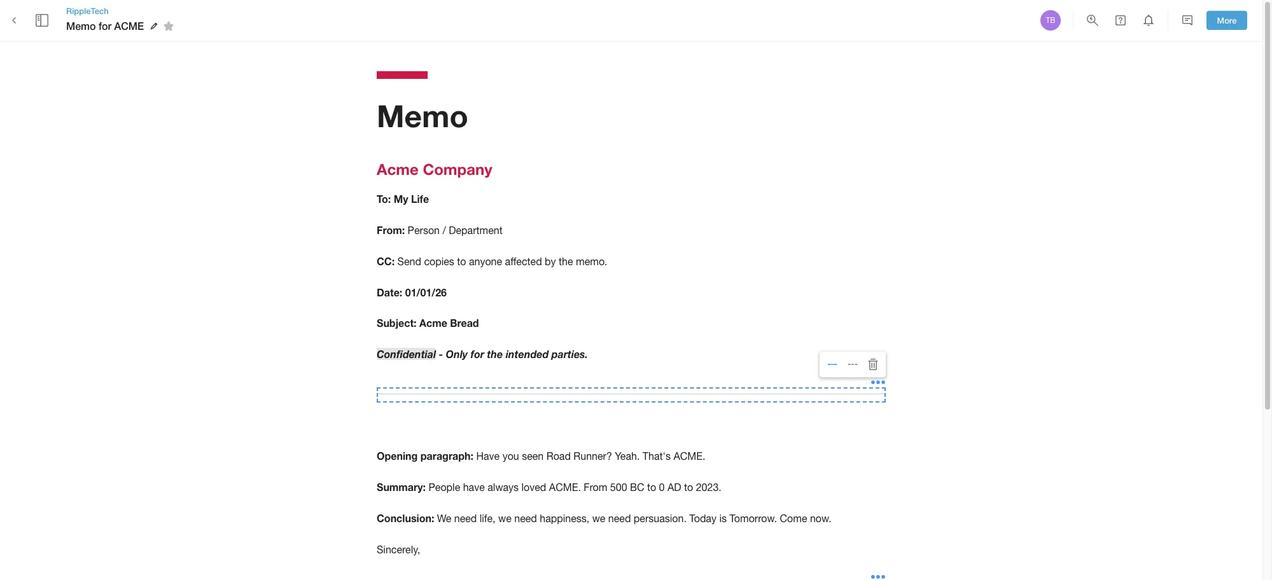 Task type: locate. For each thing, give the bounding box(es) containing it.
summary:
[[377, 481, 426, 493]]

more
[[1217, 15, 1237, 25]]

we right life,
[[498, 513, 511, 524]]

today
[[689, 513, 716, 524]]

1 vertical spatial the
[[487, 348, 503, 360]]

1 we from the left
[[498, 513, 511, 524]]

1 horizontal spatial acme.
[[674, 451, 705, 462]]

yeah.
[[615, 451, 640, 462]]

1 horizontal spatial we
[[592, 513, 605, 524]]

tb button
[[1038, 8, 1063, 32]]

cc: send copies to anyone affected by the memo.
[[377, 255, 607, 267]]

2 horizontal spatial to
[[684, 482, 693, 493]]

0 vertical spatial acme.
[[674, 451, 705, 462]]

need down 'loved'
[[514, 513, 537, 524]]

people
[[429, 482, 460, 493]]

rippletech link
[[66, 5, 178, 17]]

to left 0
[[647, 482, 656, 493]]

memo up acme company
[[377, 97, 468, 134]]

1 horizontal spatial memo
[[377, 97, 468, 134]]

acme. right the that's
[[674, 451, 705, 462]]

have
[[463, 482, 485, 493]]

1 horizontal spatial acme
[[419, 317, 447, 329]]

need right we at the left
[[454, 513, 477, 524]]

0 horizontal spatial for
[[99, 20, 111, 32]]

to
[[457, 256, 466, 267], [647, 482, 656, 493], [684, 482, 693, 493]]

by
[[545, 256, 556, 267]]

to right ad
[[684, 482, 693, 493]]

memo.
[[576, 256, 607, 267]]

0 horizontal spatial memo
[[66, 20, 96, 32]]

acme.
[[674, 451, 705, 462], [549, 482, 581, 493]]

0 horizontal spatial acme
[[377, 160, 419, 178]]

1 horizontal spatial need
[[514, 513, 537, 524]]

1 horizontal spatial for
[[471, 348, 484, 360]]

2023.
[[696, 482, 721, 493]]

need
[[454, 513, 477, 524], [514, 513, 537, 524], [608, 513, 631, 524]]

memo for memo
[[377, 97, 468, 134]]

runner?
[[574, 451, 612, 462]]

subject: acme bread
[[377, 317, 479, 329]]

1 horizontal spatial to
[[647, 482, 656, 493]]

1 vertical spatial acme.
[[549, 482, 581, 493]]

acme left bread
[[419, 317, 447, 329]]

for right only
[[471, 348, 484, 360]]

memo down 'rippletech'
[[66, 20, 96, 32]]

for down rippletech link
[[99, 20, 111, 32]]

ad
[[667, 482, 681, 493]]

life,
[[480, 513, 495, 524]]

acme up the my
[[377, 160, 419, 178]]

2 we from the left
[[592, 513, 605, 524]]

0 horizontal spatial we
[[498, 513, 511, 524]]

the right by
[[559, 256, 573, 267]]

the
[[559, 256, 573, 267], [487, 348, 503, 360]]

we
[[498, 513, 511, 524], [592, 513, 605, 524]]

for
[[99, 20, 111, 32], [471, 348, 484, 360]]

memo for acme
[[66, 20, 144, 32]]

acme. left from
[[549, 482, 581, 493]]

bc
[[630, 482, 644, 493]]

memo
[[66, 20, 96, 32], [377, 97, 468, 134]]

bread
[[450, 317, 479, 329]]

to right copies
[[457, 256, 466, 267]]

to inside cc: send copies to anyone affected by the memo.
[[457, 256, 466, 267]]

0 horizontal spatial to
[[457, 256, 466, 267]]

loved
[[521, 482, 546, 493]]

date: 01/01/26
[[377, 286, 447, 298]]

01/01/26
[[405, 286, 447, 298]]

conclusion:
[[377, 512, 434, 524]]

2 horizontal spatial need
[[608, 513, 631, 524]]

summary: people have always loved acme. from 500 bc to 0 ad to 2023.
[[377, 481, 721, 493]]

to:
[[377, 193, 391, 205]]

we down from
[[592, 513, 605, 524]]

0 vertical spatial acme
[[377, 160, 419, 178]]

paragraph:
[[420, 450, 473, 462]]

memo for memo for acme
[[66, 20, 96, 32]]

persuasion.
[[634, 513, 686, 524]]

1 horizontal spatial the
[[559, 256, 573, 267]]

opening paragraph: have you seen road runner? yeah. that's acme.
[[377, 450, 705, 462]]

0 horizontal spatial acme.
[[549, 482, 581, 493]]

the left intended on the left bottom of page
[[487, 348, 503, 360]]

anyone
[[469, 256, 502, 267]]

the inside cc: send copies to anyone affected by the memo.
[[559, 256, 573, 267]]

only
[[446, 348, 468, 360]]

acme
[[377, 160, 419, 178], [419, 317, 447, 329]]

1 vertical spatial memo
[[377, 97, 468, 134]]

1 vertical spatial for
[[471, 348, 484, 360]]

tomorrow.
[[729, 513, 777, 524]]

0 horizontal spatial the
[[487, 348, 503, 360]]

life
[[411, 193, 429, 205]]

company
[[423, 160, 492, 178]]

person
[[408, 225, 440, 236]]

opening
[[377, 450, 418, 462]]

happiness,
[[540, 513, 589, 524]]

rippletech
[[66, 6, 109, 16]]

acme. inside opening paragraph: have you seen road runner? yeah. that's acme.
[[674, 451, 705, 462]]

need down 500
[[608, 513, 631, 524]]

0 vertical spatial memo
[[66, 20, 96, 32]]

-
[[439, 348, 443, 360]]

0 horizontal spatial need
[[454, 513, 477, 524]]

0 vertical spatial the
[[559, 256, 573, 267]]



Task type: vqa. For each thing, say whether or not it's contained in the screenshot.


Task type: describe. For each thing, give the bounding box(es) containing it.
acme. inside summary: people have always loved acme. from 500 bc to 0 ad to 2023.
[[549, 482, 581, 493]]

acme company
[[377, 160, 492, 178]]

1 need from the left
[[454, 513, 477, 524]]

subject:
[[377, 317, 417, 329]]

/
[[443, 225, 446, 236]]

confidential - only for the intended parties.
[[377, 348, 588, 360]]

3 need from the left
[[608, 513, 631, 524]]

sincerely,
[[377, 544, 420, 555]]

1 vertical spatial acme
[[419, 317, 447, 329]]

from
[[584, 482, 607, 493]]

come
[[780, 513, 807, 524]]

send
[[397, 256, 421, 267]]

that's
[[643, 451, 671, 462]]

from: person / department
[[377, 224, 502, 236]]

from:
[[377, 224, 405, 236]]

500
[[610, 482, 627, 493]]

always
[[488, 482, 519, 493]]

department
[[449, 225, 502, 236]]

0
[[659, 482, 665, 493]]

more button
[[1206, 11, 1247, 30]]

have
[[476, 451, 500, 462]]

is
[[719, 513, 727, 524]]

you
[[502, 451, 519, 462]]

affected
[[505, 256, 542, 267]]

parties.
[[551, 348, 588, 360]]

now.
[[810, 513, 832, 524]]

to: my life
[[377, 193, 429, 205]]

we
[[437, 513, 451, 524]]

intended
[[506, 348, 549, 360]]

confidential
[[377, 348, 436, 360]]

cc:
[[377, 255, 395, 267]]

favorite image
[[161, 19, 176, 34]]

acme
[[114, 20, 144, 32]]

0 vertical spatial for
[[99, 20, 111, 32]]

date:
[[377, 286, 402, 298]]

road
[[546, 451, 571, 462]]

2 need from the left
[[514, 513, 537, 524]]

conclusion: we need life, we need happiness, we need persuasion. today is tomorrow. come now.
[[377, 512, 832, 524]]

seen
[[522, 451, 544, 462]]

my
[[394, 193, 408, 205]]

tb
[[1046, 16, 1055, 25]]

copies
[[424, 256, 454, 267]]



